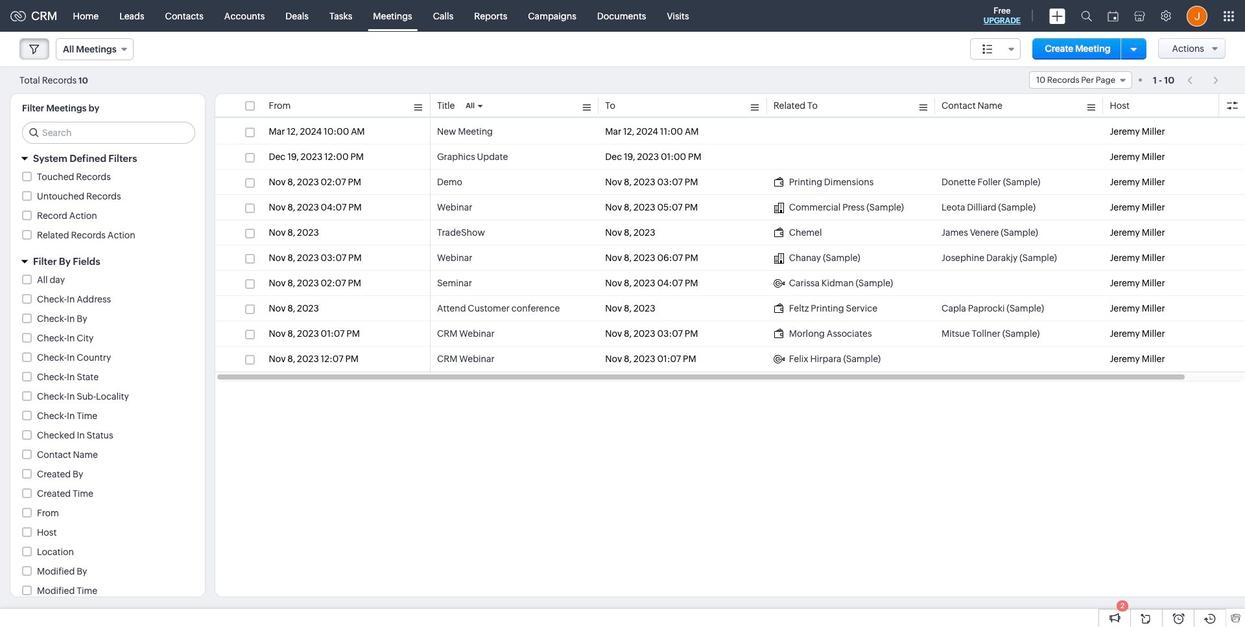 Task type: vqa. For each thing, say whether or not it's contained in the screenshot.
'SIZE' Icon on the right of the page
yes



Task type: describe. For each thing, give the bounding box(es) containing it.
profile element
[[1179, 0, 1215, 31]]

create menu image
[[1049, 8, 1065, 24]]

profile image
[[1187, 6, 1207, 26]]

logo image
[[10, 11, 26, 21]]



Task type: locate. For each thing, give the bounding box(es) containing it.
None field
[[56, 38, 133, 60], [970, 38, 1021, 60], [1029, 71, 1132, 89], [56, 38, 133, 60], [1029, 71, 1132, 89]]

calendar image
[[1108, 11, 1119, 21]]

none field size
[[970, 38, 1021, 60]]

search element
[[1073, 0, 1100, 32]]

Search text field
[[23, 123, 195, 143]]

row group
[[215, 119, 1245, 372]]

size image
[[982, 43, 993, 55]]

navigation
[[1181, 71, 1226, 89]]

create menu element
[[1041, 0, 1073, 31]]

search image
[[1081, 10, 1092, 21]]



